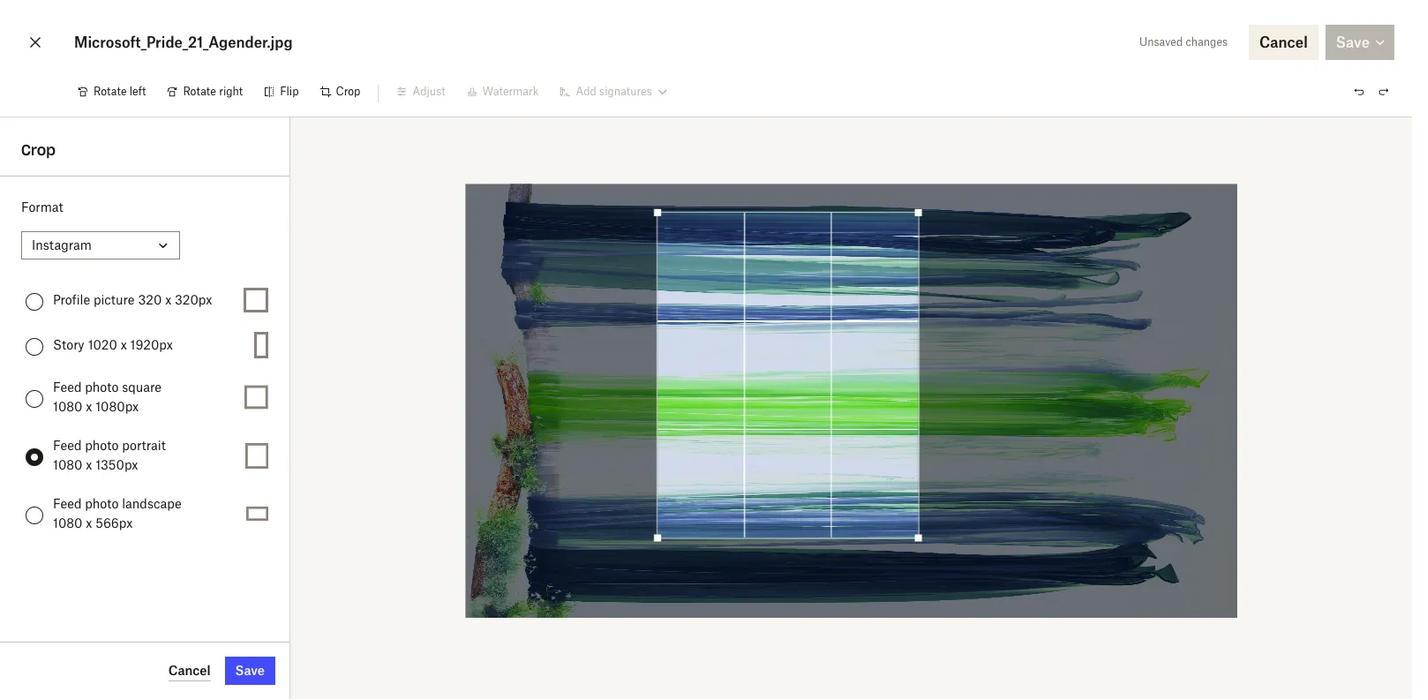 Task type: describe. For each thing, give the bounding box(es) containing it.
close image
[[25, 28, 46, 56]]

1080 for feed photo landscape 1080 x 566px
[[53, 515, 82, 530]]

cancel for the bottommost cancel button
[[168, 662, 211, 677]]

photo for 566px
[[85, 496, 119, 511]]

portrait
[[122, 438, 166, 453]]

instagram
[[32, 238, 92, 253]]

feed photo portrait 1080 x 1350px
[[53, 438, 166, 472]]

rotate for rotate left
[[94, 85, 127, 98]]

save
[[235, 663, 265, 678]]

square
[[122, 380, 162, 395]]

rotate right button
[[157, 78, 253, 106]]

1080 for feed photo portrait 1080 x 1350px
[[53, 457, 82, 472]]

Format button
[[21, 231, 180, 259]]

320
[[138, 292, 162, 307]]

profile picture 320 x 320px
[[53, 292, 212, 307]]

photo for 1350px
[[85, 438, 119, 453]]

unsaved changes
[[1140, 35, 1228, 49]]

x for landscape
[[86, 515, 92, 530]]

320px
[[175, 292, 212, 307]]

microsoft_pride_21_agender.jpg
[[74, 34, 293, 51]]

cancel for right cancel button
[[1260, 34, 1308, 51]]

format
[[21, 199, 63, 214]]

rotate for rotate right
[[183, 85, 216, 98]]

1080px
[[95, 399, 139, 414]]

feed photo square 1080 x 1080px
[[53, 380, 162, 414]]



Task type: vqa. For each thing, say whether or not it's contained in the screenshot.


Task type: locate. For each thing, give the bounding box(es) containing it.
feed inside feed photo portrait 1080 x 1350px
[[53, 438, 82, 453]]

3 photo from the top
[[85, 496, 119, 511]]

landscape
[[122, 496, 182, 511]]

rotate left the right
[[183, 85, 216, 98]]

1 vertical spatial cancel
[[168, 662, 211, 677]]

cancel left save at the left of the page
[[168, 662, 211, 677]]

2 vertical spatial feed
[[53, 496, 82, 511]]

0 vertical spatial cancel button
[[1249, 25, 1318, 60]]

feed for feed photo portrait 1080 x 1350px
[[53, 438, 82, 453]]

0 vertical spatial crop
[[336, 85, 360, 98]]

cancel button left save button
[[168, 660, 211, 681]]

photo up 566px
[[85, 496, 119, 511]]

1 horizontal spatial rotate
[[183, 85, 216, 98]]

2 feed from the top
[[53, 438, 82, 453]]

left
[[130, 85, 146, 98]]

2 rotate from the left
[[183, 85, 216, 98]]

picture
[[93, 292, 135, 307]]

feed for feed photo square 1080 x 1080px
[[53, 380, 82, 395]]

crop button
[[309, 78, 371, 106]]

1080 left 1350px
[[53, 457, 82, 472]]

cancel
[[1260, 34, 1308, 51], [168, 662, 211, 677]]

1 vertical spatial 1080
[[53, 457, 82, 472]]

flip button
[[253, 78, 309, 106]]

feed photo landscape 1080 x 566px
[[53, 496, 182, 530]]

photo inside feed photo landscape 1080 x 566px
[[85, 496, 119, 511]]

2 vertical spatial 1080
[[53, 515, 82, 530]]

x left 1080px at bottom
[[86, 399, 92, 414]]

save button
[[225, 657, 275, 685]]

profile
[[53, 292, 90, 307]]

photo
[[85, 380, 119, 395], [85, 438, 119, 453], [85, 496, 119, 511]]

1 rotate from the left
[[94, 85, 127, 98]]

rotate left button
[[67, 78, 157, 106]]

0 vertical spatial photo
[[85, 380, 119, 395]]

1350px
[[95, 457, 138, 472]]

1080 left 566px
[[53, 515, 82, 530]]

feed for feed photo landscape 1080 x 566px
[[53, 496, 82, 511]]

2 vertical spatial photo
[[85, 496, 119, 511]]

x
[[165, 292, 171, 307], [121, 337, 127, 352], [86, 399, 92, 414], [86, 457, 92, 472], [86, 515, 92, 530]]

flip
[[280, 85, 299, 98]]

right
[[219, 85, 243, 98]]

crop
[[336, 85, 360, 98], [21, 141, 55, 159]]

1080 inside feed photo portrait 1080 x 1350px
[[53, 457, 82, 472]]

1 vertical spatial feed
[[53, 438, 82, 453]]

rotate inside button
[[94, 85, 127, 98]]

1 horizontal spatial crop
[[336, 85, 360, 98]]

photo inside feed photo portrait 1080 x 1350px
[[85, 438, 119, 453]]

rotate left left
[[94, 85, 127, 98]]

566px
[[95, 515, 133, 530]]

feed inside feed photo landscape 1080 x 566px
[[53, 496, 82, 511]]

feed down story
[[53, 380, 82, 395]]

photo inside feed photo square 1080 x 1080px
[[85, 380, 119, 395]]

None radio
[[26, 338, 43, 355], [26, 448, 43, 466], [26, 338, 43, 355], [26, 448, 43, 466]]

x right 1020
[[121, 337, 127, 352]]

crop up format
[[21, 141, 55, 159]]

x for square
[[86, 399, 92, 414]]

unsaved
[[1140, 35, 1183, 49]]

crop inside crop button
[[336, 85, 360, 98]]

0 horizontal spatial cancel
[[168, 662, 211, 677]]

cancel inside button
[[1260, 34, 1308, 51]]

1 vertical spatial photo
[[85, 438, 119, 453]]

changes
[[1186, 35, 1228, 49]]

1 vertical spatial cancel button
[[168, 660, 211, 681]]

rotate left
[[94, 85, 146, 98]]

rotate right
[[183, 85, 243, 98]]

feed down feed photo portrait 1080 x 1350px
[[53, 496, 82, 511]]

photo up 1350px
[[85, 438, 119, 453]]

feed
[[53, 380, 82, 395], [53, 438, 82, 453], [53, 496, 82, 511]]

0 vertical spatial cancel
[[1260, 34, 1308, 51]]

None radio
[[26, 293, 43, 310], [26, 390, 43, 407], [26, 506, 43, 524], [26, 293, 43, 310], [26, 390, 43, 407], [26, 506, 43, 524]]

x for portrait
[[86, 457, 92, 472]]

1080 left 1080px at bottom
[[53, 399, 82, 414]]

1920px
[[130, 337, 173, 352]]

1 1080 from the top
[[53, 399, 82, 414]]

1080
[[53, 399, 82, 414], [53, 457, 82, 472], [53, 515, 82, 530]]

None field
[[0, 0, 136, 19]]

photo up 1080px at bottom
[[85, 380, 119, 395]]

2 1080 from the top
[[53, 457, 82, 472]]

rotate inside button
[[183, 85, 216, 98]]

1 photo from the top
[[85, 380, 119, 395]]

2 photo from the top
[[85, 438, 119, 453]]

crop right 'flip'
[[336, 85, 360, 98]]

x right 320
[[165, 292, 171, 307]]

0 horizontal spatial cancel button
[[168, 660, 211, 681]]

1080 inside feed photo landscape 1080 x 566px
[[53, 515, 82, 530]]

0 vertical spatial 1080
[[53, 399, 82, 414]]

x inside feed photo portrait 1080 x 1350px
[[86, 457, 92, 472]]

1080 for feed photo square 1080 x 1080px
[[53, 399, 82, 414]]

story
[[53, 337, 84, 352]]

photo for 1080px
[[85, 380, 119, 395]]

1 horizontal spatial cancel button
[[1249, 25, 1318, 60]]

1080 inside feed photo square 1080 x 1080px
[[53, 399, 82, 414]]

3 1080 from the top
[[53, 515, 82, 530]]

0 horizontal spatial crop
[[21, 141, 55, 159]]

1 feed from the top
[[53, 380, 82, 395]]

feed inside feed photo square 1080 x 1080px
[[53, 380, 82, 395]]

cancel button
[[1249, 25, 1318, 60], [168, 660, 211, 681]]

x inside feed photo square 1080 x 1080px
[[86, 399, 92, 414]]

1 horizontal spatial cancel
[[1260, 34, 1308, 51]]

3 feed from the top
[[53, 496, 82, 511]]

cancel button right changes
[[1249, 25, 1318, 60]]

1020
[[88, 337, 117, 352]]

feed down feed photo square 1080 x 1080px
[[53, 438, 82, 453]]

cancel right changes
[[1260, 34, 1308, 51]]

story 1020 x 1920px
[[53, 337, 173, 352]]

x left 1350px
[[86, 457, 92, 472]]

x inside feed photo landscape 1080 x 566px
[[86, 515, 92, 530]]

0 horizontal spatial rotate
[[94, 85, 127, 98]]

0 vertical spatial feed
[[53, 380, 82, 395]]

1 vertical spatial crop
[[21, 141, 55, 159]]

x left 566px
[[86, 515, 92, 530]]

rotate
[[94, 85, 127, 98], [183, 85, 216, 98]]



